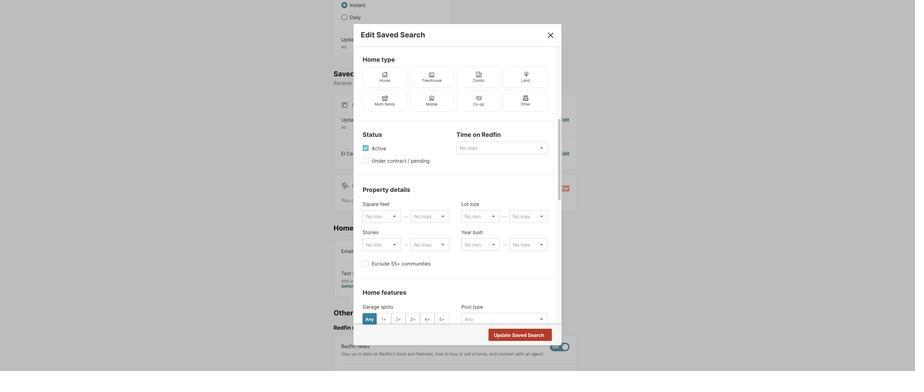 Task type: vqa. For each thing, say whether or not it's contained in the screenshot.
'Dec' on the top of the page
no



Task type: describe. For each thing, give the bounding box(es) containing it.
edit button for update types
[[560, 116, 570, 130]]

instant
[[350, 2, 366, 8]]

lot size
[[462, 201, 480, 207]]

3+
[[410, 317, 416, 322]]

update saved search
[[494, 332, 545, 339]]

— for year built
[[503, 242, 507, 248]]

Daily radio
[[341, 14, 348, 20]]

active
[[372, 146, 386, 152]]

for for for sale
[[352, 102, 362, 108]]

spots
[[381, 304, 394, 310]]

account settings link
[[341, 278, 414, 289]]

house
[[380, 78, 391, 83]]

el
[[341, 151, 345, 157]]

redfin's
[[380, 352, 396, 357]]

details
[[390, 186, 411, 194]]

home for home features
[[363, 289, 380, 297]]

0 vertical spatial update
[[341, 37, 358, 43]]

4+
[[425, 317, 430, 322]]

garage spots
[[363, 304, 394, 310]]

always
[[420, 248, 436, 254]]

cerrito
[[347, 151, 363, 157]]

type for pool type
[[473, 304, 483, 310]]

under contract / pending
[[372, 158, 430, 164]]

Townhouse checkbox
[[410, 67, 454, 88]]

sale
[[363, 102, 375, 108]]

redfin for redfin news stay up to date on redfin's tools and features, how to buy or sell a home, and connect with an agent.
[[341, 344, 356, 350]]

pending
[[411, 158, 430, 164]]

type for home type
[[382, 56, 395, 63]]

el cerrito test 1
[[341, 151, 378, 157]]

1+ radio
[[377, 313, 391, 326]]

saved searches receive timely notifications based on your preferred search filters.
[[334, 70, 486, 86]]

status
[[363, 131, 382, 139]]

— for square feet
[[404, 214, 408, 219]]

receive
[[334, 80, 352, 86]]

no for no emails
[[513, 151, 520, 157]]

timely
[[353, 80, 367, 86]]

exclude
[[372, 261, 390, 267]]

multi-family
[[375, 102, 395, 107]]

news
[[358, 344, 370, 350]]

searching
[[429, 198, 451, 204]]

redfin news stay up to date on redfin's tools and features, how to buy or sell a home, and connect with an agent.
[[341, 344, 545, 357]]

create
[[361, 198, 376, 204]]

square feet
[[363, 201, 390, 207]]

Co-op checkbox
[[457, 91, 501, 112]]

date
[[363, 352, 372, 357]]

you
[[341, 198, 350, 204]]

connect
[[498, 352, 515, 357]]

updates
[[352, 325, 374, 331]]

other for other emails
[[334, 309, 354, 317]]

add
[[341, 278, 350, 284]]

you can create saved searches while searching for rentals .
[[341, 198, 477, 204]]

1 and from the left
[[408, 352, 415, 357]]

multi-
[[375, 102, 385, 107]]

stories
[[363, 230, 379, 236]]

pool
[[462, 304, 472, 310]]

emails for no emails
[[521, 151, 536, 157]]

2 and from the left
[[490, 352, 497, 357]]

co-op
[[474, 102, 485, 107]]

op
[[480, 102, 485, 107]]

on inside "redfin news stay up to date on redfin's tools and features, how to buy or sell a home, and connect with an agent."
[[373, 352, 378, 357]]

option group for garage spots
[[363, 313, 450, 326]]

home for home type
[[363, 56, 380, 63]]

how
[[436, 352, 444, 357]]

email
[[341, 248, 354, 254]]

garage
[[363, 304, 380, 310]]

up
[[352, 352, 357, 357]]

exclude 55+ communities
[[372, 261, 431, 267]]

Any radio
[[363, 313, 377, 326]]

lot
[[462, 201, 469, 207]]

edit saved search element
[[361, 31, 540, 39]]

square
[[363, 201, 379, 207]]

search for update saved search
[[528, 332, 545, 339]]

other emails
[[334, 309, 378, 317]]

condo
[[473, 78, 485, 83]]

sell
[[465, 352, 471, 357]]

search
[[455, 80, 471, 86]]

number
[[375, 278, 390, 284]]

any
[[366, 317, 374, 322]]

saved inside button
[[512, 332, 527, 339]]

based
[[398, 80, 412, 86]]

Instant radio
[[341, 2, 348, 8]]

no results button
[[513, 330, 551, 342]]

emails for other emails
[[355, 309, 378, 317]]

settings
[[341, 284, 359, 289]]

or
[[459, 352, 463, 357]]

home tours
[[334, 224, 374, 233]]

— for lot size
[[503, 214, 507, 219]]

with
[[516, 352, 525, 357]]

tools
[[397, 352, 407, 357]]

redfin for redfin updates
[[334, 325, 351, 331]]

features,
[[417, 352, 434, 357]]

1 all from the top
[[341, 44, 346, 50]]

built
[[473, 230, 483, 236]]

update inside button
[[494, 332, 511, 339]]

tours
[[356, 224, 374, 233]]

1 update types all from the top
[[341, 37, 373, 50]]

2+ radio
[[391, 313, 406, 326]]

Mobile checkbox
[[410, 91, 454, 112]]

preferred
[[432, 80, 454, 86]]

for rent
[[352, 183, 376, 189]]

5+
[[440, 317, 445, 322]]

2 types from the top
[[360, 117, 373, 123]]

saved down 'property details'
[[377, 198, 391, 204]]

no results
[[520, 333, 544, 339]]

text (sms)
[[341, 270, 367, 277]]

2 to from the left
[[445, 352, 449, 357]]



Task type: locate. For each thing, give the bounding box(es) containing it.
1 vertical spatial edit
[[560, 117, 570, 123]]

0 horizontal spatial emails
[[355, 309, 378, 317]]

year
[[462, 230, 472, 236]]

size
[[470, 201, 480, 207]]

to
[[358, 352, 362, 357], [445, 352, 449, 357]]

1 edit button from the top
[[560, 116, 570, 130]]

edit saved search dialog
[[354, 24, 562, 371]]

redfin up stay on the left
[[341, 344, 356, 350]]

—
[[404, 214, 408, 219], [503, 214, 507, 219], [404, 242, 408, 248], [503, 242, 507, 248]]

option group
[[363, 67, 548, 112], [363, 313, 450, 326]]

your inside saved searches receive timely notifications based on your preferred search filters.
[[421, 80, 431, 86]]

search
[[400, 31, 425, 39], [528, 332, 545, 339]]

list box
[[457, 142, 548, 154], [363, 211, 401, 223], [411, 211, 450, 223], [462, 211, 500, 223], [510, 211, 548, 223], [363, 239, 401, 251], [411, 239, 450, 251], [462, 239, 500, 251], [510, 239, 548, 251], [462, 313, 548, 326]]

on right time
[[473, 131, 481, 139]]

can
[[351, 198, 360, 204]]

1 vertical spatial home
[[334, 224, 354, 233]]

1 horizontal spatial no
[[520, 333, 527, 339]]

redfin
[[482, 131, 501, 139], [334, 325, 351, 331], [341, 344, 356, 350]]

home,
[[476, 352, 489, 357]]

1 vertical spatial edit button
[[560, 150, 570, 157]]

option group containing house
[[363, 67, 548, 112]]

rent
[[363, 183, 376, 189]]

saved inside saved searches receive timely notifications based on your preferred search filters.
[[334, 70, 355, 78]]

1 to from the left
[[358, 352, 362, 357]]

1 vertical spatial type
[[473, 304, 483, 310]]

no for no results
[[520, 333, 527, 339]]

a
[[472, 352, 475, 357]]

update down daily radio
[[341, 37, 358, 43]]

0 horizontal spatial your
[[351, 278, 360, 284]]

agent.
[[532, 352, 545, 357]]

1 vertical spatial emails
[[355, 309, 378, 317]]

Other checkbox
[[504, 91, 548, 112]]

time
[[457, 131, 472, 139]]

types up home type
[[360, 37, 373, 43]]

edit for no emails
[[560, 151, 570, 157]]

under
[[372, 158, 386, 164]]

option group for home type
[[363, 67, 548, 112]]

type right pool
[[473, 304, 483, 310]]

types
[[360, 37, 373, 43], [360, 117, 373, 123]]

searches inside saved searches receive timely notifications based on your preferred search filters.
[[357, 70, 389, 78]]

type up house 'option'
[[382, 56, 395, 63]]

0 vertical spatial edit button
[[560, 116, 570, 130]]

for
[[352, 102, 362, 108], [352, 183, 362, 189]]

to right "up"
[[358, 352, 362, 357]]

0 vertical spatial other
[[521, 102, 531, 107]]

type
[[382, 56, 395, 63], [473, 304, 483, 310]]

edit button for no emails
[[560, 150, 570, 157]]

pool type
[[462, 304, 483, 310]]

0 horizontal spatial and
[[408, 352, 415, 357]]

1 vertical spatial other
[[334, 309, 354, 317]]

and
[[408, 352, 415, 357], [490, 352, 497, 357]]

0 horizontal spatial search
[[400, 31, 425, 39]]

on inside edit saved search "dialog"
[[473, 131, 481, 139]]

2 for from the top
[[352, 183, 362, 189]]

land
[[522, 78, 530, 83]]

0 vertical spatial redfin
[[482, 131, 501, 139]]

update down for sale on the left of page
[[341, 117, 358, 123]]

1 horizontal spatial emails
[[521, 151, 536, 157]]

all
[[341, 44, 346, 50], [341, 125, 346, 130]]

0 vertical spatial option group
[[363, 67, 548, 112]]

0 vertical spatial for
[[352, 102, 362, 108]]

feet
[[380, 201, 390, 207]]

0 vertical spatial searches
[[357, 70, 389, 78]]

for left sale
[[352, 102, 362, 108]]

and right 'home,' on the bottom right of page
[[490, 352, 497, 357]]

edit saved search
[[361, 31, 425, 39]]

contract
[[388, 158, 407, 164]]

55+
[[391, 261, 401, 267]]

0 horizontal spatial searches
[[357, 70, 389, 78]]

year built
[[462, 230, 483, 236]]

0 vertical spatial emails
[[521, 151, 536, 157]]

1 vertical spatial for
[[352, 183, 362, 189]]

while
[[415, 198, 427, 204]]

2 vertical spatial edit
[[560, 151, 570, 157]]

for
[[453, 198, 459, 204]]

saved left results
[[512, 332, 527, 339]]

1 vertical spatial option group
[[363, 313, 450, 326]]

0 vertical spatial update types all
[[341, 37, 373, 50]]

redfin updates
[[334, 325, 374, 331]]

option group containing any
[[363, 313, 450, 326]]

for left rent
[[352, 183, 362, 189]]

for for for rent
[[352, 183, 362, 189]]

stay
[[341, 352, 350, 357]]

1 horizontal spatial type
[[473, 304, 483, 310]]

0 horizontal spatial no
[[513, 151, 520, 157]]

on right date
[[373, 352, 378, 357]]

home
[[363, 56, 380, 63], [334, 224, 354, 233], [363, 289, 380, 297]]

0 vertical spatial all
[[341, 44, 346, 50]]

mobile
[[426, 102, 438, 107]]

redfin inside edit saved search "dialog"
[[482, 131, 501, 139]]

edit
[[361, 31, 375, 39], [560, 117, 570, 123], [560, 151, 570, 157]]

.
[[476, 198, 477, 204]]

for sale
[[352, 102, 375, 108]]

filters.
[[472, 80, 486, 86]]

1 horizontal spatial searches
[[393, 198, 414, 204]]

daily
[[350, 14, 361, 20]]

update types all up status
[[341, 117, 373, 130]]

update up connect
[[494, 332, 511, 339]]

update types all down daily
[[341, 37, 373, 50]]

0 vertical spatial edit
[[361, 31, 375, 39]]

1 horizontal spatial other
[[521, 102, 531, 107]]

0 vertical spatial type
[[382, 56, 395, 63]]

1 vertical spatial searches
[[393, 198, 414, 204]]

0 vertical spatial search
[[400, 31, 425, 39]]

4+ radio
[[420, 313, 435, 326]]

on inside saved searches receive timely notifications based on your preferred search filters.
[[414, 80, 419, 86]]

on right based
[[414, 80, 419, 86]]

all up the el
[[341, 125, 346, 130]]

property
[[363, 186, 389, 194]]

search for edit saved search
[[400, 31, 425, 39]]

communities
[[402, 261, 431, 267]]

0 vertical spatial types
[[360, 37, 373, 43]]

your up the settings on the bottom of page
[[351, 278, 360, 284]]

1 vertical spatial all
[[341, 125, 346, 130]]

time on redfin
[[457, 131, 501, 139]]

/
[[408, 158, 410, 164]]

update saved search button
[[489, 329, 552, 341]]

rentals
[[460, 198, 476, 204]]

1+
[[382, 317, 386, 322]]

1 vertical spatial no
[[520, 333, 527, 339]]

1 for from the top
[[352, 102, 362, 108]]

2 vertical spatial update
[[494, 332, 511, 339]]

searches
[[357, 70, 389, 78], [393, 198, 414, 204]]

1 horizontal spatial search
[[528, 332, 545, 339]]

phone
[[361, 278, 374, 284]]

home up house 'option'
[[363, 56, 380, 63]]

1
[[375, 151, 378, 157]]

Condo checkbox
[[457, 67, 501, 88]]

searches down the details
[[393, 198, 414, 204]]

other down land
[[521, 102, 531, 107]]

0 horizontal spatial type
[[382, 56, 395, 63]]

edit inside "dialog"
[[361, 31, 375, 39]]

your left preferred
[[421, 80, 431, 86]]

co-
[[474, 102, 480, 107]]

home down account settings link
[[363, 289, 380, 297]]

all down daily radio
[[341, 44, 346, 50]]

None checkbox
[[550, 343, 570, 352]]

other for other
[[521, 102, 531, 107]]

3+ radio
[[406, 313, 420, 326]]

House checkbox
[[363, 67, 407, 88]]

update types all
[[341, 37, 373, 50], [341, 117, 373, 130]]

1 horizontal spatial to
[[445, 352, 449, 357]]

searches up notifications
[[357, 70, 389, 78]]

other inside option
[[521, 102, 531, 107]]

— for stories
[[404, 242, 408, 248]]

account settings
[[341, 278, 414, 289]]

redfin down other emails
[[334, 325, 351, 331]]

1 vertical spatial your
[[351, 278, 360, 284]]

emails
[[521, 151, 536, 157], [355, 309, 378, 317]]

edit for update types
[[560, 117, 570, 123]]

property details
[[363, 186, 411, 194]]

home type
[[363, 56, 395, 63]]

Land checkbox
[[504, 67, 548, 88]]

account
[[396, 278, 414, 284]]

2 edit button from the top
[[560, 150, 570, 157]]

test
[[364, 151, 374, 157]]

no inside button
[[520, 333, 527, 339]]

other
[[521, 102, 531, 107], [334, 309, 354, 317]]

types down for sale on the left of page
[[360, 117, 373, 123]]

1 horizontal spatial your
[[421, 80, 431, 86]]

to left buy
[[445, 352, 449, 357]]

2 update types all from the top
[[341, 117, 373, 130]]

0 vertical spatial no
[[513, 151, 520, 157]]

5+ radio
[[435, 313, 450, 326]]

search inside button
[[528, 332, 545, 339]]

and right tools on the bottom of the page
[[408, 352, 415, 357]]

2 vertical spatial redfin
[[341, 344, 356, 350]]

2 vertical spatial home
[[363, 289, 380, 297]]

2 all from the top
[[341, 125, 346, 130]]

0 horizontal spatial other
[[334, 309, 354, 317]]

redfin inside "redfin news stay up to date on redfin's tools and features, how to buy or sell a home, and connect with an agent."
[[341, 344, 356, 350]]

1 vertical spatial update
[[341, 117, 358, 123]]

text
[[341, 270, 351, 277]]

other up redfin updates
[[334, 309, 354, 317]]

saved up receive
[[334, 70, 355, 78]]

update
[[341, 37, 358, 43], [341, 117, 358, 123], [494, 332, 511, 339]]

add your phone number in
[[341, 278, 396, 284]]

notifications
[[369, 80, 397, 86]]

in
[[391, 278, 395, 284]]

features
[[382, 289, 407, 297]]

home for home tours
[[334, 224, 354, 233]]

0 vertical spatial your
[[421, 80, 431, 86]]

0 vertical spatial home
[[363, 56, 380, 63]]

townhouse
[[422, 78, 442, 83]]

1 vertical spatial redfin
[[334, 325, 351, 331]]

saved up home type
[[377, 31, 399, 39]]

home left tours at the bottom of page
[[334, 224, 354, 233]]

1 types from the top
[[360, 37, 373, 43]]

Multi-family checkbox
[[363, 91, 407, 112]]

0 horizontal spatial to
[[358, 352, 362, 357]]

2+
[[396, 317, 401, 322]]

no emails
[[513, 151, 536, 157]]

1 vertical spatial update types all
[[341, 117, 373, 130]]

1 vertical spatial types
[[360, 117, 373, 123]]

family
[[385, 102, 395, 107]]

redfin right time
[[482, 131, 501, 139]]

on right always
[[437, 248, 443, 254]]

1 horizontal spatial and
[[490, 352, 497, 357]]

an
[[526, 352, 531, 357]]

1 vertical spatial search
[[528, 332, 545, 339]]



